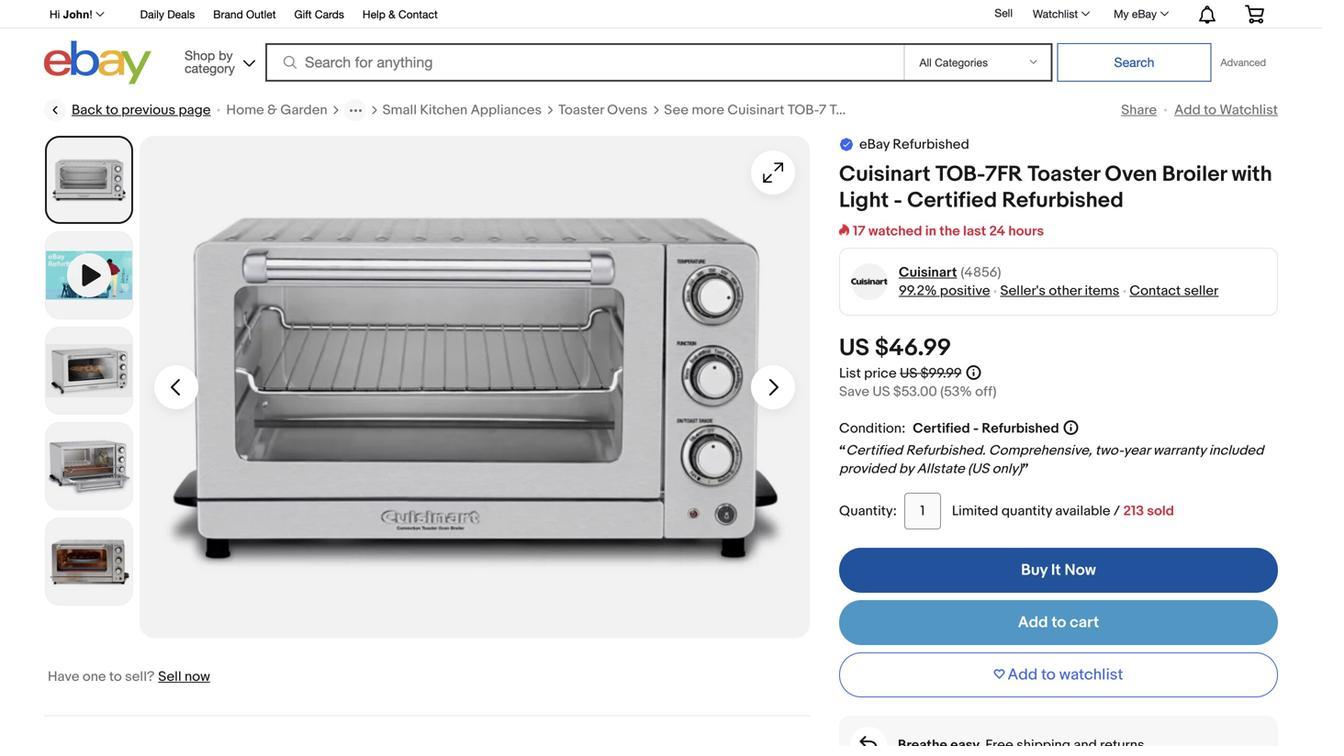 Task type: describe. For each thing, give the bounding box(es) containing it.
available
[[1056, 503, 1111, 520]]

broiler inside see more cuisinart tob-7 toaster oven broiler with inte... link
[[915, 102, 956, 119]]

oven inside cuisinart tob-7fr toaster oven broiler with light - certified refurbished
[[1106, 162, 1158, 188]]

back to previous page
[[72, 102, 211, 119]]

share button
[[1122, 102, 1158, 119]]

help
[[363, 8, 386, 21]]

cuisinart link
[[899, 264, 958, 282]]

1 horizontal spatial us
[[873, 384, 891, 401]]

add to watchlist button
[[840, 653, 1279, 698]]

more information - about this item condition image
[[1064, 421, 1079, 436]]

brand outlet link
[[213, 5, 276, 25]]

watchlist
[[1060, 666, 1124, 685]]

buy
[[1022, 561, 1048, 581]]

2 horizontal spatial us
[[900, 366, 918, 382]]

0 vertical spatial cuisinart
[[728, 102, 785, 119]]

with details__icon image
[[860, 737, 878, 747]]

shop by category button
[[177, 41, 259, 80]]

add for add to cart
[[1019, 614, 1049, 633]]

0 vertical spatial refurbished
[[893, 136, 970, 153]]

$53.00
[[894, 384, 938, 401]]

buy it now
[[1022, 561, 1097, 581]]

have one to sell? sell now
[[48, 669, 210, 686]]

7fr
[[986, 162, 1023, 188]]

to right one
[[109, 669, 122, 686]]

sell link
[[987, 7, 1022, 19]]

previous
[[121, 102, 176, 119]]

seller's other items link
[[1001, 283, 1120, 300]]

help & contact
[[363, 8, 438, 21]]

"
[[1023, 461, 1029, 478]]

garden
[[281, 102, 328, 119]]

- inside cuisinart tob-7fr toaster oven broiler with light - certified refurbished
[[894, 188, 903, 214]]

add to watchlist
[[1175, 102, 1279, 119]]

deals
[[167, 8, 195, 21]]

cuisinart tob-7fr toaster oven broiler with light - certified refurbished
[[840, 162, 1273, 214]]

to for cart
[[1052, 614, 1067, 633]]

99.2% positive
[[899, 283, 991, 300]]

contact seller link
[[1130, 283, 1219, 300]]

0 horizontal spatial toaster
[[559, 102, 604, 119]]

/
[[1114, 503, 1121, 520]]

seller's other items
[[1001, 283, 1120, 300]]

watched
[[869, 223, 923, 240]]

outlet
[[246, 8, 276, 21]]

24
[[990, 223, 1006, 240]]

list price us $99.99
[[840, 366, 962, 382]]

sell inside account navigation
[[995, 7, 1013, 19]]

quantity
[[1002, 503, 1053, 520]]

my ebay
[[1115, 7, 1158, 20]]

99.2% positive link
[[899, 283, 991, 300]]

by inside the shop by category
[[219, 48, 233, 63]]

1 vertical spatial certified
[[913, 421, 971, 437]]

buy it now link
[[840, 549, 1279, 594]]

0 vertical spatial with
[[959, 102, 985, 119]]

have
[[48, 669, 79, 686]]

0 horizontal spatial us
[[840, 334, 870, 363]]

99.2%
[[899, 283, 938, 300]]

sell now link
[[158, 669, 210, 686]]

1 vertical spatial watchlist
[[1220, 102, 1279, 119]]

shop by category banner
[[40, 0, 1279, 89]]

to for watchlist
[[1042, 666, 1056, 685]]

to for watchlist
[[1205, 102, 1217, 119]]

my
[[1115, 7, 1130, 20]]

gift cards link
[[294, 5, 344, 25]]

toaster inside cuisinart tob-7fr toaster oven broiler with light - certified refurbished
[[1028, 162, 1101, 188]]

daily deals
[[140, 8, 195, 21]]

allstate
[[917, 461, 965, 478]]

(53%
[[941, 384, 973, 401]]

(us
[[968, 461, 990, 478]]

hi
[[50, 8, 60, 21]]

inte...
[[988, 102, 1022, 119]]

0 vertical spatial tob-
[[788, 102, 819, 119]]

account navigation
[[40, 0, 1279, 28]]

light
[[840, 188, 890, 214]]

17 watched in the last 24 hours
[[853, 223, 1045, 240]]

daily deals link
[[140, 5, 195, 25]]

small kitchen appliances link
[[383, 101, 542, 119]]

cuisinart for cuisinart (4856)
[[899, 265, 958, 281]]

text__icon image
[[840, 136, 854, 151]]

sold
[[1148, 503, 1175, 520]]

hi john !
[[50, 8, 92, 21]]

advanced
[[1221, 57, 1267, 68]]

save
[[840, 384, 870, 401]]

& for help
[[389, 8, 396, 21]]

hours
[[1009, 223, 1045, 240]]

certified inside cuisinart tob-7fr toaster oven broiler with light - certified refurbished
[[908, 188, 998, 214]]

picture 3 of 4 image
[[46, 424, 132, 510]]

Search for anything text field
[[268, 45, 901, 80]]

watchlist inside account navigation
[[1034, 7, 1079, 20]]

0 horizontal spatial ebay
[[860, 136, 890, 153]]

17
[[853, 223, 866, 240]]

help & contact link
[[363, 5, 438, 25]]

to for previous
[[106, 102, 118, 119]]

cuisinart tob-7fr toaster oven broiler with light - certified refurbished - picture 1 of 4 image
[[140, 136, 810, 639]]

quantity:
[[840, 503, 897, 520]]

shop by category
[[185, 48, 235, 76]]

last
[[964, 223, 987, 240]]

back
[[72, 102, 103, 119]]

off)
[[976, 384, 997, 401]]

toaster ovens
[[559, 102, 648, 119]]

small
[[383, 102, 417, 119]]

cards
[[315, 8, 344, 21]]

back to previous page link
[[44, 99, 211, 121]]

your shopping cart image
[[1245, 5, 1266, 23]]

condition:
[[840, 421, 906, 437]]

add to cart link
[[840, 601, 1279, 646]]

see more cuisinart tob-7 toaster oven broiler with inte... link
[[665, 101, 1022, 119]]

brand
[[213, 8, 243, 21]]



Task type: vqa. For each thing, say whether or not it's contained in the screenshot.
Completed
no



Task type: locate. For each thing, give the bounding box(es) containing it.
0 vertical spatial oven
[[879, 102, 912, 119]]

contact left seller
[[1130, 283, 1182, 300]]

"
[[840, 443, 847, 459]]

us down price at the right of page
[[873, 384, 891, 401]]

it
[[1052, 561, 1062, 581]]

picture 4 of 4 image
[[46, 519, 132, 605]]

1 vertical spatial &
[[267, 102, 277, 119]]

0 vertical spatial watchlist
[[1034, 7, 1079, 20]]

add right share button
[[1175, 102, 1202, 119]]

2 vertical spatial refurbished
[[982, 421, 1060, 437]]

1 horizontal spatial ebay
[[1133, 7, 1158, 20]]

my ebay link
[[1104, 3, 1178, 25]]

(4856)
[[961, 265, 1002, 281]]

brand outlet
[[213, 8, 276, 21]]

- up refurbished.
[[974, 421, 979, 437]]

oven down 'share'
[[1106, 162, 1158, 188]]

one
[[83, 669, 106, 686]]

1 vertical spatial ebay
[[860, 136, 890, 153]]

to left cart
[[1052, 614, 1067, 633]]

& inside 'link'
[[267, 102, 277, 119]]

2 vertical spatial add
[[1008, 666, 1038, 685]]

watchlist right sell link
[[1034, 7, 1079, 20]]

tob- inside cuisinart tob-7fr toaster oven broiler with light - certified refurbished
[[936, 162, 986, 188]]

add to cart
[[1019, 614, 1100, 633]]

1 horizontal spatial watchlist
[[1220, 102, 1279, 119]]

0 horizontal spatial contact
[[399, 8, 438, 21]]

add left cart
[[1019, 614, 1049, 633]]

comprehensive,
[[989, 443, 1093, 459]]

us up list
[[840, 334, 870, 363]]

cuisinart for cuisinart tob-7fr toaster oven broiler with light - certified refurbished
[[840, 162, 931, 188]]

" certified refurbished. comprehensive, two-year warranty included provided by allstate (us only)
[[840, 443, 1265, 478]]

save us $53.00 (53% off)
[[840, 384, 997, 401]]

us $46.99
[[840, 334, 952, 363]]

1 vertical spatial by
[[899, 461, 914, 478]]

by left allstate
[[899, 461, 914, 478]]

to
[[106, 102, 118, 119], [1205, 102, 1217, 119], [1052, 614, 1067, 633], [1042, 666, 1056, 685], [109, 669, 122, 686]]

1 horizontal spatial oven
[[1106, 162, 1158, 188]]

1 horizontal spatial toaster
[[830, 102, 876, 119]]

1 horizontal spatial with
[[1232, 162, 1273, 188]]

1 vertical spatial tob-
[[936, 162, 986, 188]]

now
[[1065, 561, 1097, 581]]

& for home
[[267, 102, 277, 119]]

watchlist link
[[1023, 3, 1099, 25]]

1 vertical spatial cuisinart
[[840, 162, 931, 188]]

watchlist down advanced
[[1220, 102, 1279, 119]]

shop
[[185, 48, 215, 63]]

1 horizontal spatial &
[[389, 8, 396, 21]]

items
[[1085, 283, 1120, 300]]

0 horizontal spatial broiler
[[915, 102, 956, 119]]

cuisinart up 99.2% on the top right
[[899, 265, 958, 281]]

sell left watchlist link
[[995, 7, 1013, 19]]

now
[[185, 669, 210, 686]]

0 vertical spatial add
[[1175, 102, 1202, 119]]

& right home
[[267, 102, 277, 119]]

to left watchlist
[[1042, 666, 1056, 685]]

daily
[[140, 8, 164, 21]]

year
[[1124, 443, 1151, 459]]

with down add to watchlist link
[[1232, 162, 1273, 188]]

add inside button
[[1008, 666, 1038, 685]]

category
[[185, 61, 235, 76]]

refurbished inside cuisinart tob-7fr toaster oven broiler with light - certified refurbished
[[1003, 188, 1124, 214]]

1 vertical spatial add
[[1019, 614, 1049, 633]]

0 vertical spatial broiler
[[915, 102, 956, 119]]

broiler inside cuisinart tob-7fr toaster oven broiler with light - certified refurbished
[[1163, 162, 1228, 188]]

2 horizontal spatial toaster
[[1028, 162, 1101, 188]]

certified inside " certified refurbished. comprehensive, two-year warranty included provided by allstate (us only)
[[847, 443, 903, 459]]

1 horizontal spatial contact
[[1130, 283, 1182, 300]]

gift
[[294, 8, 312, 21]]

-
[[894, 188, 903, 214], [974, 421, 979, 437]]

john
[[63, 8, 89, 21]]

& inside 'link'
[[389, 8, 396, 21]]

0 horizontal spatial watchlist
[[1034, 7, 1079, 20]]

2 vertical spatial certified
[[847, 443, 903, 459]]

0 vertical spatial by
[[219, 48, 233, 63]]

positive
[[941, 283, 991, 300]]

by right shop
[[219, 48, 233, 63]]

ovens
[[607, 102, 648, 119]]

us up $53.00
[[900, 366, 918, 382]]

refurbished.
[[906, 443, 986, 459]]

add down add to cart
[[1008, 666, 1038, 685]]

ebay refurbished
[[860, 136, 970, 153]]

& right help
[[389, 8, 396, 21]]

refurbished
[[893, 136, 970, 153], [1003, 188, 1124, 214], [982, 421, 1060, 437]]

us
[[840, 334, 870, 363], [900, 366, 918, 382], [873, 384, 891, 401]]

see more cuisinart tob-7 toaster oven broiler with inte...
[[665, 102, 1022, 119]]

refurbished right text__icon
[[893, 136, 970, 153]]

with inside cuisinart tob-7fr toaster oven broiler with light - certified refurbished
[[1232, 162, 1273, 188]]

picture 1 of 4 image
[[47, 138, 131, 222]]

0 horizontal spatial sell
[[158, 669, 182, 686]]

1 vertical spatial us
[[900, 366, 918, 382]]

None submit
[[1058, 43, 1212, 82]]

$99.99
[[921, 366, 962, 382]]

1 vertical spatial -
[[974, 421, 979, 437]]

to right back
[[106, 102, 118, 119]]

1 vertical spatial sell
[[158, 669, 182, 686]]

cuisinart image
[[851, 263, 889, 301]]

seller
[[1185, 283, 1219, 300]]

ebay inside account navigation
[[1133, 7, 1158, 20]]

to inside button
[[1042, 666, 1056, 685]]

add for add to watchlist
[[1008, 666, 1038, 685]]

2 vertical spatial us
[[873, 384, 891, 401]]

certified up provided
[[847, 443, 903, 459]]

1 vertical spatial oven
[[1106, 162, 1158, 188]]

ebay right text__icon
[[860, 136, 890, 153]]

1 vertical spatial broiler
[[1163, 162, 1228, 188]]

0 horizontal spatial &
[[267, 102, 277, 119]]

limited
[[953, 503, 999, 520]]

the
[[940, 223, 961, 240]]

broiler down add to watchlist
[[1163, 162, 1228, 188]]

1 horizontal spatial -
[[974, 421, 979, 437]]

toaster right 7
[[830, 102, 876, 119]]

cuisinart
[[728, 102, 785, 119], [840, 162, 931, 188], [899, 265, 958, 281]]

0 horizontal spatial by
[[219, 48, 233, 63]]

small kitchen appliances
[[383, 102, 542, 119]]

1 vertical spatial refurbished
[[1003, 188, 1124, 214]]

cart
[[1070, 614, 1100, 633]]

kitchen
[[420, 102, 468, 119]]

broiler up ebay refurbished
[[915, 102, 956, 119]]

oven up ebay refurbished
[[879, 102, 912, 119]]

1 horizontal spatial tob-
[[936, 162, 986, 188]]

1 vertical spatial contact
[[1130, 283, 1182, 300]]

cuisinart right more
[[728, 102, 785, 119]]

cuisinart down ebay refurbished
[[840, 162, 931, 188]]

refurbished up the hours
[[1003, 188, 1124, 214]]

0 horizontal spatial -
[[894, 188, 903, 214]]

with
[[959, 102, 985, 119], [1232, 162, 1273, 188]]

none submit inside shop by category banner
[[1058, 43, 1212, 82]]

price
[[865, 366, 897, 382]]

0 horizontal spatial with
[[959, 102, 985, 119]]

page
[[179, 102, 211, 119]]

refurbished up comprehensive,
[[982, 421, 1060, 437]]

7
[[819, 102, 827, 119]]

1 horizontal spatial by
[[899, 461, 914, 478]]

contact seller
[[1130, 283, 1219, 300]]

two-
[[1096, 443, 1124, 459]]

more
[[692, 102, 725, 119]]

advanced link
[[1212, 44, 1276, 81]]

certified up the
[[908, 188, 998, 214]]

picture 2 of 4 image
[[46, 328, 132, 414]]

oven
[[879, 102, 912, 119], [1106, 162, 1158, 188]]

sell
[[995, 7, 1013, 19], [158, 669, 182, 686]]

!
[[89, 8, 92, 21]]

sell?
[[125, 669, 155, 686]]

share
[[1122, 102, 1158, 119]]

other
[[1049, 283, 1082, 300]]

certified - refurbished
[[913, 421, 1060, 437]]

tob-
[[788, 102, 819, 119], [936, 162, 986, 188]]

cuisinart inside cuisinart tob-7fr toaster oven broiler with light - certified refurbished
[[840, 162, 931, 188]]

add for add to watchlist
[[1175, 102, 1202, 119]]

1 vertical spatial with
[[1232, 162, 1273, 188]]

certified up refurbished.
[[913, 421, 971, 437]]

1 horizontal spatial sell
[[995, 7, 1013, 19]]

0 vertical spatial &
[[389, 8, 396, 21]]

video 1 of 1 image
[[46, 232, 132, 319]]

provided
[[840, 461, 896, 478]]

sell left "now" on the left bottom of the page
[[158, 669, 182, 686]]

ebay right my
[[1133, 7, 1158, 20]]

0 vertical spatial certified
[[908, 188, 998, 214]]

Quantity: text field
[[905, 493, 942, 530]]

home
[[226, 102, 264, 119]]

0 vertical spatial sell
[[995, 7, 1013, 19]]

2 vertical spatial cuisinart
[[899, 265, 958, 281]]

0 vertical spatial ebay
[[1133, 7, 1158, 20]]

0 vertical spatial contact
[[399, 8, 438, 21]]

1 horizontal spatial broiler
[[1163, 162, 1228, 188]]

by inside " certified refurbished. comprehensive, two-year warranty included provided by allstate (us only)
[[899, 461, 914, 478]]

toaster
[[559, 102, 604, 119], [830, 102, 876, 119], [1028, 162, 1101, 188]]

0 horizontal spatial oven
[[879, 102, 912, 119]]

cuisinart (4856)
[[899, 265, 1002, 281]]

contact inside 'link'
[[399, 8, 438, 21]]

home & garden link
[[226, 101, 328, 119]]

only)
[[993, 461, 1023, 478]]

0 vertical spatial us
[[840, 334, 870, 363]]

add to watchlist link
[[1175, 102, 1279, 119]]

0 horizontal spatial tob-
[[788, 102, 819, 119]]

with left the inte...
[[959, 102, 985, 119]]

to down advanced link
[[1205, 102, 1217, 119]]

&
[[389, 8, 396, 21], [267, 102, 277, 119]]

toaster right 7fr
[[1028, 162, 1101, 188]]

toaster left the "ovens"
[[559, 102, 604, 119]]

see
[[665, 102, 689, 119]]

- up watched
[[894, 188, 903, 214]]

213
[[1124, 503, 1145, 520]]

contact right help
[[399, 8, 438, 21]]

toaster ovens link
[[559, 101, 648, 119]]

0 vertical spatial -
[[894, 188, 903, 214]]



